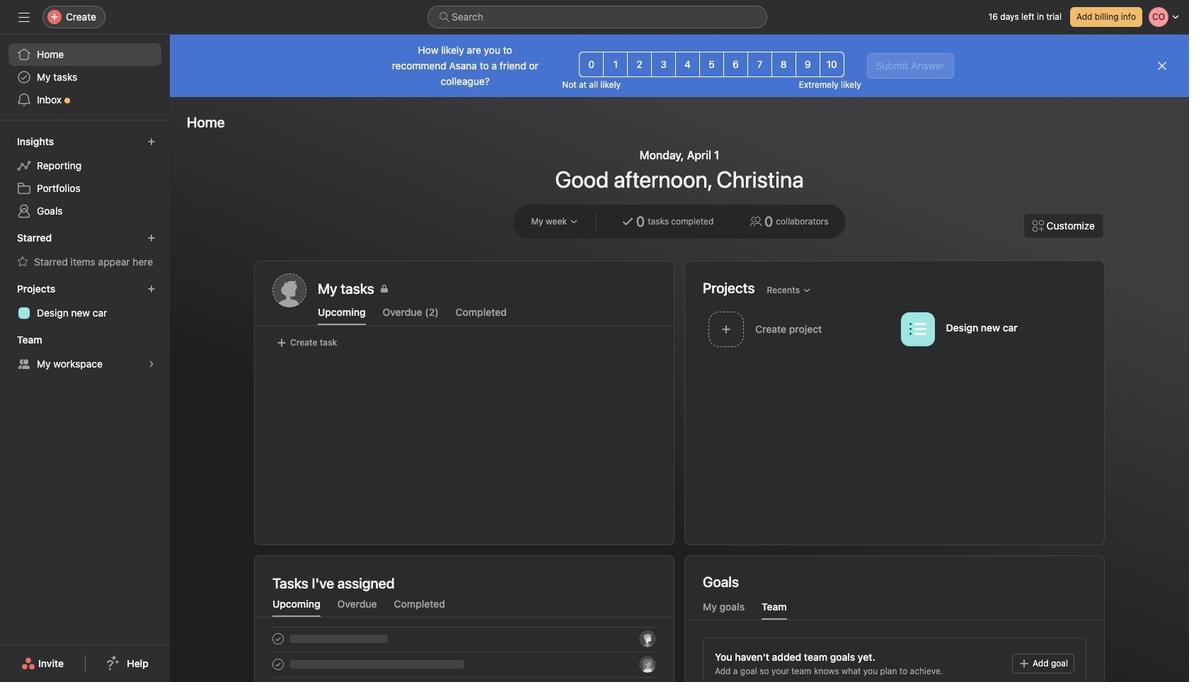 Task type: locate. For each thing, give the bounding box(es) containing it.
teams element
[[0, 327, 170, 378]]

hide sidebar image
[[18, 11, 30, 23]]

None radio
[[628, 52, 652, 77], [700, 52, 724, 77], [724, 52, 749, 77], [772, 52, 797, 77], [796, 52, 821, 77], [820, 52, 845, 77], [628, 52, 652, 77], [700, 52, 724, 77], [724, 52, 749, 77], [772, 52, 797, 77], [796, 52, 821, 77], [820, 52, 845, 77]]

list box
[[428, 6, 768, 28]]

None radio
[[579, 52, 604, 77], [604, 52, 628, 77], [652, 52, 676, 77], [676, 52, 700, 77], [748, 52, 773, 77], [579, 52, 604, 77], [604, 52, 628, 77], [652, 52, 676, 77], [676, 52, 700, 77], [748, 52, 773, 77]]

list item
[[703, 307, 896, 351]]

list image
[[910, 320, 927, 337]]

add items to starred image
[[147, 234, 156, 242]]

dismiss image
[[1157, 60, 1169, 72]]

option group
[[579, 52, 845, 77]]



Task type: vqa. For each thing, say whether or not it's contained in the screenshot.
the Remove from starred image
no



Task type: describe. For each thing, give the bounding box(es) containing it.
see details, my workspace image
[[147, 360, 156, 368]]

starred element
[[0, 225, 170, 276]]

global element
[[0, 35, 170, 120]]

projects element
[[0, 276, 170, 327]]

add profile photo image
[[273, 273, 307, 307]]

new project or portfolio image
[[147, 285, 156, 293]]

new insights image
[[147, 137, 156, 146]]

insights element
[[0, 129, 170, 225]]



